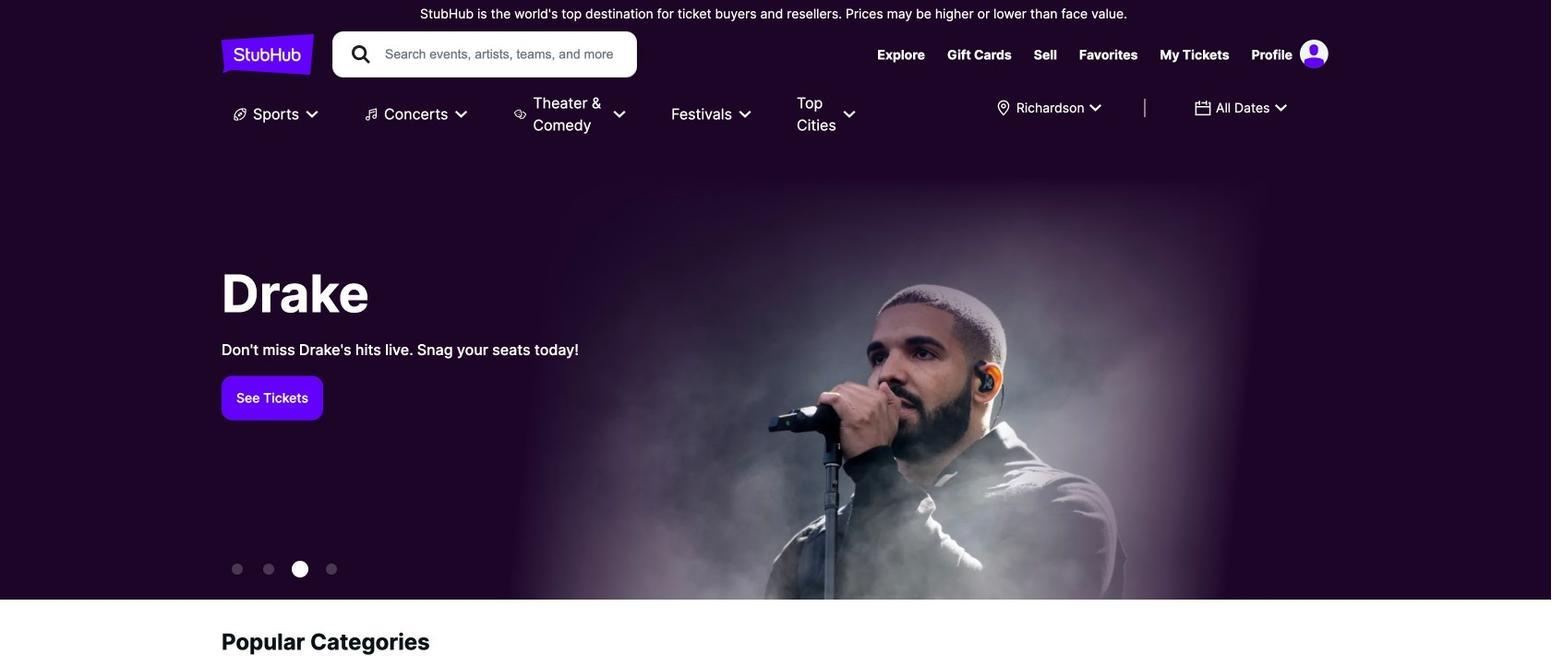 Task type: vqa. For each thing, say whether or not it's contained in the screenshot.
04
no



Task type: describe. For each thing, give the bounding box(es) containing it.
2 - drake image
[[292, 561, 308, 578]]

0 - bnp paribas open image
[[232, 564, 243, 575]]

1 - netflix is a joke fest image
[[263, 564, 274, 575]]



Task type: locate. For each thing, give the bounding box(es) containing it.
3 - nate bargatze image
[[326, 564, 337, 575]]

Search events, artists, teams, and more field
[[383, 44, 620, 65]]

None field
[[983, 91, 1114, 125], [1183, 91, 1299, 125], [983, 91, 1114, 125], [1183, 91, 1299, 125]]

stubhub image
[[222, 31, 314, 78]]



